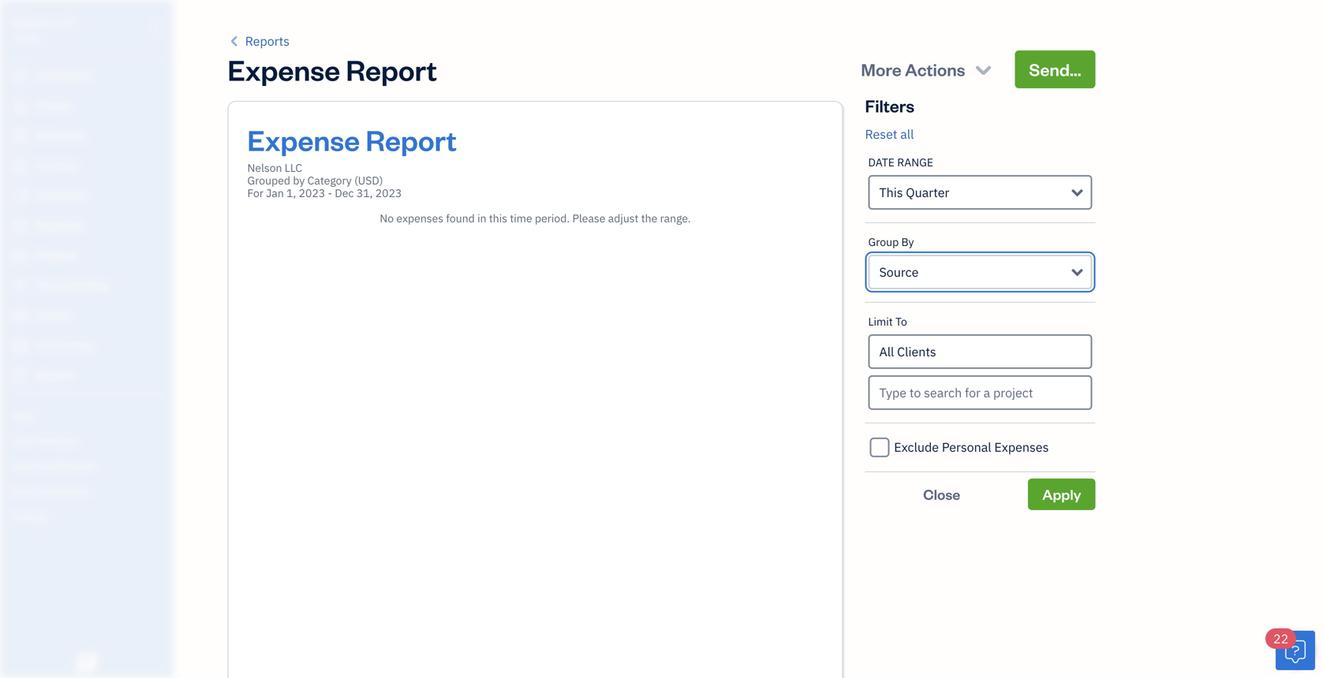 Task type: vqa. For each thing, say whether or not it's contained in the screenshot.
been
no



Task type: locate. For each thing, give the bounding box(es) containing it.
22 button
[[1266, 629, 1316, 671]]

0 vertical spatial llc
[[56, 14, 76, 30]]

apply button
[[1028, 479, 1096, 511]]

group by
[[868, 235, 914, 249]]

chevronleft image
[[228, 32, 242, 51]]

close
[[924, 485, 961, 504]]

reset all button
[[865, 125, 914, 144]]

1 2023 from the left
[[299, 186, 325, 200]]

nelson up the for
[[247, 161, 282, 175]]

range
[[897, 155, 934, 170]]

source
[[880, 264, 919, 281]]

(
[[354, 173, 358, 188]]

expense
[[228, 51, 340, 88], [247, 121, 360, 158]]

expense inside expense report nelson llc grouped by category ( usd ) for jan 1, 2023 - dec 31, 2023
[[247, 121, 360, 158]]

llc
[[56, 14, 76, 30], [285, 161, 302, 175]]

chevrondown image
[[973, 58, 995, 80]]

expense report
[[228, 51, 437, 88]]

0 horizontal spatial nelson
[[13, 14, 53, 30]]

Date Range field
[[868, 175, 1093, 210]]

the
[[641, 211, 658, 226]]

please
[[573, 211, 606, 226]]

main element
[[0, 0, 213, 679]]

0 vertical spatial nelson
[[13, 14, 53, 30]]

expense down reports
[[228, 51, 340, 88]]

quarter
[[906, 184, 950, 201]]

report for expense report
[[346, 51, 437, 88]]

apps image
[[12, 409, 169, 421]]

invoice image
[[10, 159, 29, 174]]

reports
[[245, 33, 290, 49]]

1 vertical spatial nelson
[[247, 161, 282, 175]]

resource center badge image
[[1276, 631, 1316, 671]]

1 horizontal spatial nelson
[[247, 161, 282, 175]]

send… button
[[1015, 51, 1096, 88]]

project image
[[10, 249, 29, 264]]

1 vertical spatial llc
[[285, 161, 302, 175]]

adjust
[[608, 211, 639, 226]]

-
[[328, 186, 332, 200]]

limit to element
[[865, 303, 1096, 424]]

1 vertical spatial report
[[366, 121, 457, 158]]

more actions
[[861, 58, 965, 80]]

group by element
[[865, 223, 1096, 303]]

limit
[[868, 314, 893, 329]]

2023 left -
[[299, 186, 325, 200]]

llc inside expense report nelson llc grouped by category ( usd ) for jan 1, 2023 - dec 31, 2023
[[285, 161, 302, 175]]

2023 right 31,
[[375, 186, 402, 200]]

by
[[293, 173, 305, 188]]

owner
[[13, 32, 42, 44]]

report inside expense report nelson llc grouped by category ( usd ) for jan 1, 2023 - dec 31, 2023
[[366, 121, 457, 158]]

this quarter
[[880, 184, 950, 201]]

bank connections image
[[12, 485, 169, 497]]

expense report nelson llc grouped by category ( usd ) for jan 1, 2023 - dec 31, 2023
[[247, 121, 457, 200]]

usd
[[358, 173, 379, 188]]

more
[[861, 58, 902, 80]]

1 vertical spatial expense
[[247, 121, 360, 158]]

date range element
[[865, 144, 1096, 223]]

report
[[346, 51, 437, 88], [366, 121, 457, 158]]

nelson
[[13, 14, 53, 30], [247, 161, 282, 175]]

2023
[[299, 186, 325, 200], [375, 186, 402, 200]]

category
[[308, 173, 352, 188]]

nelson up owner at top
[[13, 14, 53, 30]]

0 vertical spatial report
[[346, 51, 437, 88]]

1 horizontal spatial 2023
[[375, 186, 402, 200]]

0 vertical spatial expense
[[228, 51, 340, 88]]

money image
[[10, 309, 29, 324]]

0 horizontal spatial 2023
[[299, 186, 325, 200]]

team members image
[[12, 434, 169, 447]]

for
[[247, 186, 264, 200]]

grouped
[[247, 173, 290, 188]]

expense up by
[[247, 121, 360, 158]]

1 horizontal spatial llc
[[285, 161, 302, 175]]

0 horizontal spatial llc
[[56, 14, 76, 30]]

reset
[[865, 126, 898, 142]]



Task type: describe. For each thing, give the bounding box(es) containing it.
reset all
[[865, 126, 914, 142]]

estimate image
[[10, 129, 29, 144]]

expense for expense report
[[228, 51, 340, 88]]

settings image
[[12, 510, 169, 522]]

2 2023 from the left
[[375, 186, 402, 200]]

expenses
[[397, 211, 444, 226]]

expense for expense report nelson llc grouped by category ( usd ) for jan 1, 2023 - dec 31, 2023
[[247, 121, 360, 158]]

close button
[[865, 479, 1019, 511]]

1,
[[287, 186, 296, 200]]

expenses
[[995, 439, 1049, 456]]

report for expense report nelson llc grouped by category ( usd ) for jan 1, 2023 - dec 31, 2023
[[366, 121, 457, 158]]

range.
[[660, 211, 691, 226]]

time
[[510, 211, 532, 226]]

items and services image
[[12, 459, 169, 472]]

exclude personal expenses
[[894, 439, 1049, 456]]

reports button
[[228, 32, 290, 51]]

nelson llc owner
[[13, 14, 76, 44]]

by
[[902, 235, 914, 249]]

all
[[901, 126, 914, 142]]

date
[[868, 155, 895, 170]]

date range
[[868, 155, 934, 170]]

apply
[[1043, 485, 1082, 504]]

personal
[[942, 439, 992, 456]]

send…
[[1029, 58, 1082, 80]]

payment image
[[10, 189, 29, 204]]

to
[[896, 314, 907, 329]]

more actions button
[[847, 51, 1009, 88]]

client image
[[10, 99, 29, 114]]

dashboard image
[[10, 69, 29, 84]]

filters
[[865, 94, 915, 117]]

Project text field
[[870, 377, 1091, 409]]

Group By field
[[868, 255, 1093, 290]]

report image
[[10, 369, 29, 384]]

dec
[[335, 186, 354, 200]]

31,
[[357, 186, 373, 200]]

this
[[489, 211, 507, 226]]

freshbooks image
[[74, 653, 99, 672]]

no expenses found in this time period. please adjust the range.
[[380, 211, 691, 226]]

group
[[868, 235, 899, 249]]

this
[[880, 184, 903, 201]]

expense image
[[10, 219, 29, 234]]

jan
[[266, 186, 284, 200]]

exclude
[[894, 439, 939, 456]]

limit to
[[868, 314, 907, 329]]

llc inside nelson llc owner
[[56, 14, 76, 30]]

actions
[[905, 58, 965, 80]]

22
[[1274, 631, 1289, 648]]

)
[[379, 173, 383, 188]]

timer image
[[10, 279, 29, 294]]

nelson inside nelson llc owner
[[13, 14, 53, 30]]

no
[[380, 211, 394, 226]]

nelson inside expense report nelson llc grouped by category ( usd ) for jan 1, 2023 - dec 31, 2023
[[247, 161, 282, 175]]

Client text field
[[870, 336, 1091, 368]]

in
[[478, 211, 487, 226]]

chart image
[[10, 339, 29, 354]]

period.
[[535, 211, 570, 226]]

found
[[446, 211, 475, 226]]



